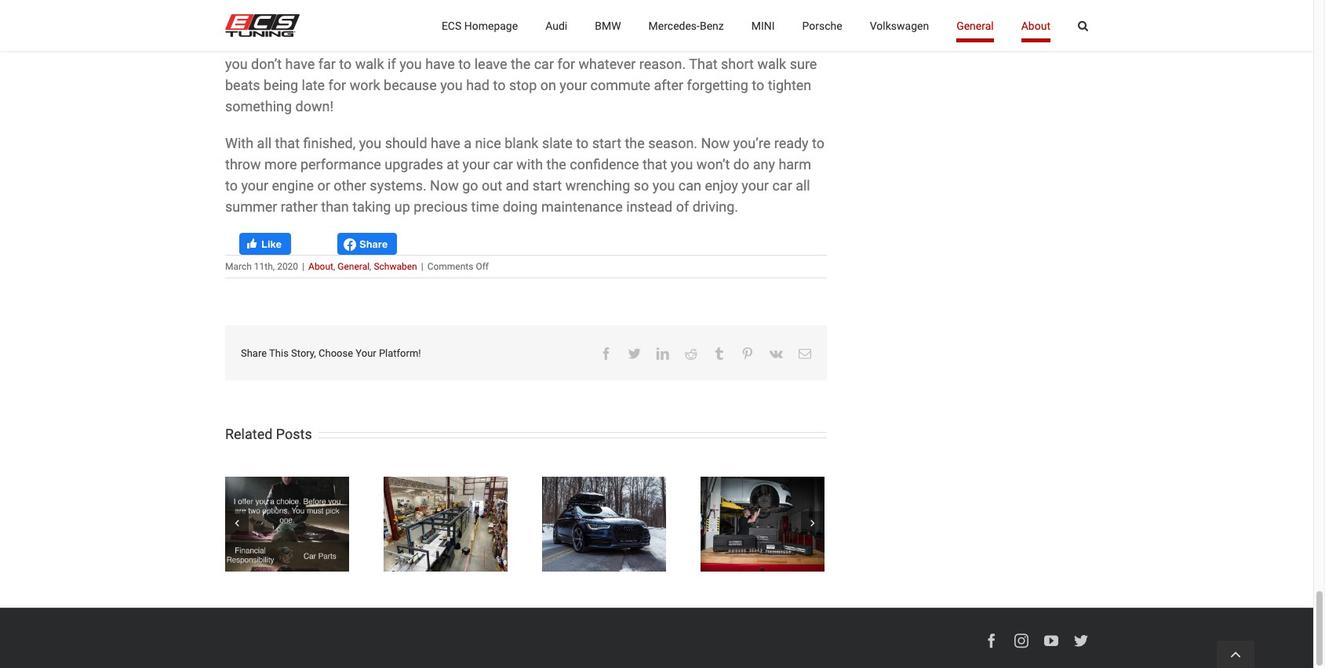 Task type: locate. For each thing, give the bounding box(es) containing it.
1 vertical spatial start
[[533, 178, 562, 194]]

with
[[225, 135, 254, 152]]

start down with
[[533, 178, 562, 194]]

throw
[[225, 157, 261, 173]]

car
[[493, 157, 513, 173], [773, 178, 793, 194]]

0 horizontal spatial start
[[533, 178, 562, 194]]

up
[[395, 199, 410, 215]]

driving.
[[693, 199, 739, 215]]

every car deserves these 5 performance mods image
[[542, 477, 666, 572]]

bmw link
[[595, 0, 621, 51]]

1 vertical spatial general
[[338, 262, 370, 273]]

11th,
[[254, 262, 275, 273]]

go
[[463, 178, 479, 194]]

slate
[[542, 135, 573, 152]]

precious
[[414, 199, 468, 215]]

0 vertical spatial about
[[1022, 19, 1051, 32]]

0 vertical spatial general link
[[957, 0, 994, 51]]

|
[[302, 262, 305, 273], [421, 262, 424, 273]]

0 vertical spatial start
[[592, 135, 622, 152]]

2020
[[277, 262, 298, 273]]

1 vertical spatial car
[[773, 178, 793, 194]]

upgrades
[[385, 157, 443, 173]]

all down harm
[[796, 178, 811, 194]]

mini link
[[752, 0, 775, 51]]

general link right volkswagen link
[[957, 0, 994, 51]]

1 horizontal spatial |
[[421, 262, 424, 273]]

about link
[[1022, 0, 1051, 51], [309, 262, 334, 273]]

0 vertical spatial now
[[701, 135, 730, 152]]

0 vertical spatial that
[[275, 135, 300, 152]]

mercedes-benz link
[[649, 0, 724, 51]]

1 horizontal spatial ,
[[370, 262, 372, 273]]

than
[[321, 199, 349, 215]]

your down "any"
[[742, 178, 769, 194]]

to right 'ready'
[[813, 135, 825, 152]]

the
[[625, 135, 645, 152], [547, 157, 567, 173]]

best use of your 2022 tax return part 1: maintenance! image
[[225, 477, 349, 572]]

the up confidence
[[625, 135, 645, 152]]

that
[[275, 135, 300, 152], [643, 157, 668, 173]]

1 vertical spatial now
[[430, 178, 459, 194]]

can
[[679, 178, 702, 194]]

porsche link
[[803, 0, 843, 51]]

confidence
[[570, 157, 639, 173]]

0 vertical spatial car
[[493, 157, 513, 173]]

0 vertical spatial all
[[257, 135, 272, 152]]

,
[[334, 262, 335, 273], [370, 262, 372, 273]]

1 vertical spatial general link
[[338, 262, 370, 273]]

start
[[592, 135, 622, 152], [533, 178, 562, 194]]

general right volkswagen link
[[957, 19, 994, 32]]

comments
[[428, 262, 474, 273]]

1 vertical spatial the
[[547, 157, 567, 173]]

your up summer
[[241, 178, 269, 194]]

general
[[957, 19, 994, 32], [338, 262, 370, 273]]

your
[[463, 157, 490, 173], [241, 178, 269, 194], [742, 178, 769, 194]]

you
[[359, 135, 382, 152], [671, 157, 694, 173], [653, 178, 675, 194]]

0 horizontal spatial |
[[302, 262, 305, 273]]

posts
[[276, 427, 312, 443]]

volkswagen link
[[870, 0, 930, 51]]

1 horizontal spatial the
[[625, 135, 645, 152]]

enjoy
[[705, 178, 739, 194]]

to right slate
[[576, 135, 589, 152]]

you right so
[[653, 178, 675, 194]]

all right with
[[257, 135, 272, 152]]

1 , from the left
[[334, 262, 335, 273]]

1 horizontal spatial your
[[463, 157, 490, 173]]

, left schwaben link
[[370, 262, 372, 273]]

| right schwaben link
[[421, 262, 424, 273]]

the down slate
[[547, 157, 567, 173]]

do
[[734, 157, 750, 173]]

1 horizontal spatial start
[[592, 135, 622, 152]]

story,
[[291, 348, 316, 359]]

1 horizontal spatial car
[[773, 178, 793, 194]]

all
[[257, 135, 272, 152], [796, 178, 811, 194]]

0 vertical spatial the
[[625, 135, 645, 152]]

to down throw
[[225, 178, 238, 194]]

and
[[506, 178, 529, 194]]

other
[[334, 178, 367, 194]]

that up more
[[275, 135, 300, 152]]

1 vertical spatial about
[[309, 262, 334, 273]]

now up won't
[[701, 135, 730, 152]]

0 vertical spatial you
[[359, 135, 382, 152]]

this
[[269, 348, 289, 359]]

summer
[[225, 199, 277, 215]]

that up so
[[643, 157, 668, 173]]

technology solutions: ecs invests in the future with new automated packing machine image
[[384, 477, 508, 572]]

| right 2020
[[302, 262, 305, 273]]

0 horizontal spatial ,
[[334, 262, 335, 273]]

general left schwaben link
[[338, 262, 370, 273]]

related posts
[[225, 427, 312, 443]]

1 horizontal spatial that
[[643, 157, 668, 173]]

any
[[753, 157, 776, 173]]

0 horizontal spatial general link
[[338, 262, 370, 273]]

about
[[1022, 19, 1051, 32], [309, 262, 334, 273]]

0 horizontal spatial your
[[241, 178, 269, 194]]

now
[[701, 135, 730, 152], [430, 178, 459, 194]]

you left 'should' at the top of the page
[[359, 135, 382, 152]]

general link
[[957, 0, 994, 51], [338, 262, 370, 273]]

, right 2020
[[334, 262, 335, 273]]

1 horizontal spatial all
[[796, 178, 811, 194]]

with
[[517, 157, 543, 173]]

general link left schwaben link
[[338, 262, 370, 273]]

0 horizontal spatial about
[[309, 262, 334, 273]]

to
[[576, 135, 589, 152], [813, 135, 825, 152], [225, 178, 238, 194]]

0 horizontal spatial about link
[[309, 262, 334, 273]]

ecs tuning logo image
[[225, 14, 300, 37]]

your up go
[[463, 157, 490, 173]]

ecs
[[442, 19, 462, 32]]

you up can
[[671, 157, 694, 173]]

benz
[[700, 19, 724, 32]]

car up the "out"
[[493, 157, 513, 173]]

0 horizontal spatial to
[[225, 178, 238, 194]]

1 | from the left
[[302, 262, 305, 273]]

schwaben link
[[374, 262, 417, 273]]

mini
[[752, 19, 775, 32]]

volkswagen
[[870, 19, 930, 32]]

car down harm
[[773, 178, 793, 194]]

2 horizontal spatial your
[[742, 178, 769, 194]]

0 vertical spatial about link
[[1022, 0, 1051, 51]]

start up confidence
[[592, 135, 622, 152]]

more
[[265, 157, 297, 173]]

0 vertical spatial general
[[957, 19, 994, 32]]

ready
[[775, 135, 809, 152]]

now up precious
[[430, 178, 459, 194]]

systems.
[[370, 178, 427, 194]]



Task type: vqa. For each thing, say whether or not it's contained in the screenshot.
porsche
yes



Task type: describe. For each thing, give the bounding box(es) containing it.
with all that finished, you should have a nice blank slate to start the season. now you're ready to throw more performance upgrades at your car with the confidence that you won't do any harm to your engine or other systems. now go out and start wrenching so you can enjoy your car all summer rather than taking up precious time doing maintenance instead of driving.
[[225, 135, 825, 215]]

platform!
[[379, 348, 421, 359]]

2 horizontal spatial to
[[813, 135, 825, 152]]

bmw
[[595, 19, 621, 32]]

won't
[[697, 157, 730, 173]]

1 vertical spatial all
[[796, 178, 811, 194]]

share this story, choose your platform!
[[241, 348, 421, 359]]

you're
[[734, 135, 771, 152]]

0 horizontal spatial all
[[257, 135, 272, 152]]

march 11th, 2020 | about , general , schwaben | comments off
[[225, 262, 489, 273]]

0 horizontal spatial the
[[547, 157, 567, 173]]

schwaben
[[374, 262, 417, 273]]

at
[[447, 157, 459, 173]]

1 horizontal spatial general link
[[957, 0, 994, 51]]

2 , from the left
[[370, 262, 372, 273]]

audi link
[[546, 0, 568, 51]]

share
[[241, 348, 267, 359]]

wrenching
[[566, 178, 631, 194]]

nice
[[475, 135, 501, 152]]

mercedes-benz
[[649, 19, 724, 32]]

rather
[[281, 199, 318, 215]]

off
[[476, 262, 489, 273]]

maintenance
[[542, 199, 623, 215]]

0 horizontal spatial general
[[338, 262, 370, 273]]

related
[[225, 427, 273, 443]]

should
[[385, 135, 428, 152]]

1 horizontal spatial about
[[1022, 19, 1051, 32]]

0 horizontal spatial car
[[493, 157, 513, 173]]

out
[[482, 178, 502, 194]]

ecs homepage
[[442, 19, 518, 32]]

1 vertical spatial that
[[643, 157, 668, 173]]

0 horizontal spatial that
[[275, 135, 300, 152]]

1 horizontal spatial to
[[576, 135, 589, 152]]

have
[[431, 135, 461, 152]]

1 horizontal spatial general
[[957, 19, 994, 32]]

blank
[[505, 135, 539, 152]]

audi
[[546, 19, 568, 32]]

mercedes-
[[649, 19, 700, 32]]

performance
[[301, 157, 381, 173]]

march
[[225, 262, 252, 273]]

ecs homepage link
[[442, 0, 518, 51]]

instead
[[627, 199, 673, 215]]

1 vertical spatial you
[[671, 157, 694, 173]]

so
[[634, 178, 649, 194]]

of
[[676, 199, 689, 215]]

harm
[[779, 157, 812, 173]]

choose
[[319, 348, 353, 359]]

a
[[464, 135, 472, 152]]

finished,
[[303, 135, 356, 152]]

taking
[[353, 199, 391, 215]]

time
[[472, 199, 499, 215]]

1 horizontal spatial about link
[[1022, 0, 1051, 51]]

or
[[317, 178, 330, 194]]

2 vertical spatial you
[[653, 178, 675, 194]]

0 horizontal spatial now
[[430, 178, 459, 194]]

your
[[356, 348, 377, 359]]

engine
[[272, 178, 314, 194]]

best early black friday car parts deals + spin to win sweepstakes! image
[[701, 477, 825, 572]]

doing
[[503, 199, 538, 215]]

1 vertical spatial about link
[[309, 262, 334, 273]]

porsche
[[803, 19, 843, 32]]

1 horizontal spatial now
[[701, 135, 730, 152]]

homepage
[[465, 19, 518, 32]]

season.
[[649, 135, 698, 152]]

2 | from the left
[[421, 262, 424, 273]]



